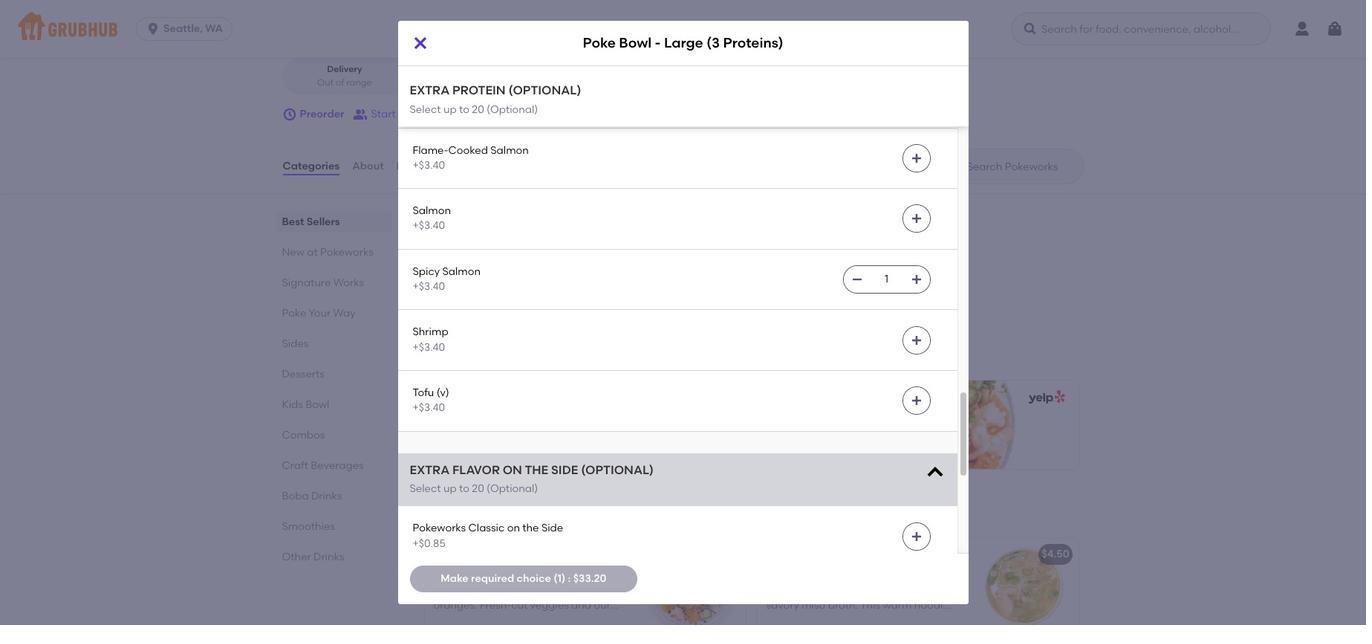 Task type: vqa. For each thing, say whether or not it's contained in the screenshot.
the Main Street and Second Avenue text field
no



Task type: locate. For each thing, give the bounding box(es) containing it.
pokeworks
[[320, 246, 374, 259], [481, 503, 566, 522], [413, 522, 466, 535]]

(optional)
[[509, 83, 582, 97], [581, 463, 654, 477]]

way left ne
[[365, 3, 388, 16]]

(optional) right side
[[581, 463, 654, 477]]

new at pokeworks up classic
[[422, 503, 566, 522]]

1 horizontal spatial sellers
[[460, 334, 512, 352]]

at
[[307, 246, 318, 259], [461, 503, 478, 522]]

20 down protein
[[472, 103, 484, 116]]

best inside best sellers most ordered on grubhub
[[422, 334, 456, 352]]

pickup 6.0 mi • 10–20 min
[[435, 64, 514, 87]]

svg image
[[146, 22, 161, 36], [911, 152, 923, 164], [911, 213, 923, 225], [851, 274, 863, 285]]

•
[[408, 3, 412, 16], [465, 77, 468, 87]]

2 spicy from the top
[[413, 265, 440, 278]]

on inside $3 off offer valid on first orders of $15 or more.
[[491, 251, 504, 264]]

7 +$3.40 from the top
[[413, 402, 445, 414]]

1 horizontal spatial large
[[830, 420, 860, 433]]

0 horizontal spatial at
[[307, 246, 318, 259]]

0 vertical spatial up
[[444, 103, 457, 116]]

main navigation navigation
[[0, 0, 1367, 58]]

start group order
[[371, 108, 458, 120]]

1 (optional) from the top
[[487, 103, 538, 116]]

1 horizontal spatial way
[[365, 3, 388, 16]]

1 vertical spatial on
[[491, 355, 504, 367]]

spicy salmon +$3.40
[[413, 265, 481, 293]]

select inside "extra flavor on the side (optional) select up to 20 (optional)"
[[410, 482, 441, 495]]

0 vertical spatial on
[[491, 251, 504, 264]]

+$3.40 up 'most'
[[413, 341, 445, 354]]

0 horizontal spatial large
[[664, 35, 704, 52]]

salmon down offer
[[443, 265, 481, 278]]

+$3.40 up $3
[[413, 220, 445, 232]]

(1)
[[554, 572, 566, 585]]

0 horizontal spatial -
[[491, 420, 495, 433]]

ordered
[[449, 355, 489, 367]]

1 vertical spatial order
[[431, 108, 458, 120]]

1 vertical spatial (optional)
[[487, 482, 538, 495]]

on left the
[[507, 522, 520, 535]]

proteins)
[[723, 35, 784, 52], [552, 420, 598, 433], [875, 420, 921, 433]]

1 horizontal spatial with
[[857, 614, 878, 625]]

1 vertical spatial at
[[461, 503, 478, 522]]

0 vertical spatial sellers
[[307, 216, 340, 228]]

0 vertical spatial of
[[336, 77, 344, 87]]

boba drinks
[[282, 490, 342, 502]]

(3
[[707, 35, 720, 52], [863, 420, 873, 433]]

svg image
[[1327, 20, 1344, 38], [1023, 22, 1038, 36], [411, 34, 429, 52], [282, 107, 297, 122], [911, 274, 923, 285], [911, 334, 923, 346], [911, 395, 923, 407], [925, 462, 946, 483], [911, 530, 923, 542]]

on
[[503, 463, 522, 477]]

seattle, wa
[[164, 22, 223, 35]]

pickup
[[459, 64, 489, 75]]

2 vertical spatial salmon
[[443, 265, 481, 278]]

people icon image
[[353, 107, 368, 122]]

2 horizontal spatial proteins)
[[875, 420, 921, 433]]

0 horizontal spatial (3
[[707, 35, 720, 52]]

spicy for spicy salmon
[[413, 265, 440, 278]]

on inside pokeworks classic on the side +$0.85
[[507, 522, 520, 535]]

(optional) right 10–20
[[509, 83, 582, 97]]

5 +$3.40 from the top
[[413, 280, 445, 293]]

new up +$0.85
[[422, 503, 457, 522]]

0 vertical spatial new
[[282, 246, 305, 259]]

sellers for best sellers most ordered on grubhub
[[460, 334, 512, 352]]

tuna inside ahi tuna +$3.40
[[432, 23, 456, 35]]

2 +$3.40 from the top
[[413, 98, 445, 111]]

the
[[523, 522, 539, 535]]

(optional) down on
[[487, 482, 538, 495]]

0 vertical spatial (optional)
[[487, 103, 538, 116]]

1 vertical spatial drinks
[[314, 551, 344, 563]]

wa
[[205, 22, 223, 35]]

extra left the mi at top
[[410, 83, 450, 97]]

+$3.40 down "6.0" on the top left
[[413, 98, 445, 111]]

0 vertical spatial way
[[365, 3, 388, 16]]

1 vertical spatial tuna
[[442, 83, 467, 96]]

best sellers most ordered on grubhub
[[422, 334, 552, 367]]

to inside "extra flavor on the side (optional) select up to 20 (optional)"
[[459, 482, 470, 495]]

+$3.40 inside ahi tuna +$3.40
[[413, 38, 445, 50]]

0 horizontal spatial way
[[333, 307, 356, 320]]

best up 'most'
[[422, 334, 456, 352]]

on right ordered
[[491, 355, 504, 367]]

with down this
[[857, 614, 878, 625]]

pokeworks inside pokeworks classic on the side +$0.85
[[413, 522, 466, 535]]

seattle, wa button
[[136, 17, 239, 41]]

more.
[[449, 266, 478, 279]]

2 to from the top
[[459, 482, 470, 495]]

about
[[352, 160, 384, 172]]

extra flavor on the side (optional) select up to 20 (optional)
[[410, 463, 654, 495]]

0 vertical spatial drinks
[[311, 490, 342, 502]]

pokeworks up the
[[481, 503, 566, 522]]

1 vertical spatial of
[[562, 251, 572, 264]]

0 horizontal spatial with
[[767, 584, 788, 597]]

select down "6.0" on the top left
[[410, 103, 441, 116]]

salmon inside spicy salmon +$3.40
[[443, 265, 481, 278]]

or
[[437, 266, 447, 279]]

spicy inside spicy salmon +$3.40
[[413, 265, 440, 278]]

+$3.40 inside spicy tuna +$3.40
[[413, 98, 445, 111]]

your
[[309, 307, 331, 320]]

1 horizontal spatial pokeworks
[[413, 522, 466, 535]]

at up classic
[[461, 503, 478, 522]]

up
[[444, 103, 457, 116], [444, 482, 457, 495]]

with up savory
[[767, 584, 788, 597]]

beverages
[[311, 459, 364, 472]]

(optional) inside "extra flavor on the side (optional) select up to 20 (optional)"
[[581, 463, 654, 477]]

4 +$3.40 from the top
[[413, 220, 445, 232]]

breast
[[845, 569, 877, 582]]

0 vertical spatial order
[[597, 27, 620, 37]]

1 vertical spatial 20
[[472, 482, 484, 495]]

salmon
[[491, 144, 529, 157], [413, 205, 451, 217], [443, 265, 481, 278]]

of down delivery
[[336, 77, 344, 87]]

up down flavor
[[444, 482, 457, 495]]

way
[[365, 3, 388, 16], [333, 307, 356, 320]]

best for best sellers
[[282, 216, 304, 228]]

luxe
[[434, 548, 457, 561]]

flavor
[[453, 463, 500, 477]]

2 (optional) from the top
[[487, 482, 538, 495]]

of left the $15 on the top of page
[[562, 251, 572, 264]]

savory
[[767, 599, 800, 612]]

20 inside extra protein (optional) select up to 20 (optional)
[[472, 103, 484, 116]]

promo image
[[615, 245, 669, 299]]

extra inside "extra flavor on the side (optional) select up to 20 (optional)"
[[410, 463, 450, 477]]

spicy inside spicy tuna +$3.40
[[413, 83, 440, 96]]

broth.
[[828, 599, 858, 612]]

(v)
[[437, 386, 449, 399]]

1 horizontal spatial new at pokeworks
[[422, 503, 566, 522]]

best
[[282, 216, 304, 228], [422, 334, 456, 352]]

1 vertical spatial select
[[410, 482, 441, 495]]

0 vertical spatial large
[[664, 35, 704, 52]]

0 vertical spatial •
[[408, 3, 412, 16]]

0 vertical spatial (optional)
[[509, 83, 582, 97]]

1 select from the top
[[410, 103, 441, 116]]

drinks for other drinks
[[314, 551, 344, 563]]

tuna inside spicy tuna +$3.40
[[442, 83, 467, 96]]

0 horizontal spatial new at pokeworks
[[282, 246, 374, 259]]

2 vertical spatial on
[[507, 522, 520, 535]]

0 vertical spatial 20
[[472, 103, 484, 116]]

1 20 from the top
[[472, 103, 484, 116]]

20 inside "extra flavor on the side (optional) select up to 20 (optional)"
[[472, 482, 484, 495]]

6 +$3.40 from the top
[[413, 341, 445, 354]]

extra left flavor
[[410, 463, 450, 477]]

spicy up start group order
[[413, 83, 440, 96]]

new up signature
[[282, 246, 305, 259]]

1 vertical spatial (optional)
[[581, 463, 654, 477]]

extra for extra flavor on the side (optional)
[[410, 463, 450, 477]]

(optional) inside "extra flavor on the side (optional) select up to 20 (optional)"
[[487, 482, 538, 495]]

0 vertical spatial to
[[459, 103, 470, 116]]

delivery out of range
[[317, 64, 372, 87]]

1 vertical spatial to
[[459, 482, 470, 495]]

2 20 from the top
[[472, 482, 484, 495]]

up inside "extra flavor on the side (optional) select up to 20 (optional)"
[[444, 482, 457, 495]]

option group
[[282, 57, 537, 95]]

to down flavor
[[459, 482, 470, 495]]

new
[[282, 246, 305, 259], [422, 503, 457, 522]]

sellers up ordered
[[460, 334, 512, 352]]

on
[[491, 251, 504, 264], [491, 355, 504, 367], [507, 522, 520, 535]]

0 vertical spatial best
[[282, 216, 304, 228]]

tuna
[[432, 23, 456, 35], [442, 83, 467, 96]]

Input item quantity number field
[[871, 266, 903, 293]]

is
[[794, 614, 801, 625]]

boba
[[282, 490, 309, 502]]

to inside extra protein (optional) select up to 20 (optional)
[[459, 103, 470, 116]]

1 horizontal spatial •
[[465, 77, 468, 87]]

2 extra from the top
[[410, 463, 450, 477]]

(3 inside button
[[863, 420, 873, 433]]

1 vertical spatial large
[[830, 420, 860, 433]]

1 vertical spatial extra
[[410, 463, 450, 477]]

green
[[880, 614, 910, 625]]

0 vertical spatial extra
[[410, 83, 450, 97]]

1 vertical spatial spicy
[[413, 265, 440, 278]]

way right 'your'
[[333, 307, 356, 320]]

20 down flavor
[[472, 482, 484, 495]]

svg image inside seattle, wa button
[[146, 22, 161, 36]]

best for best sellers most ordered on grubhub
[[422, 334, 456, 352]]

way for bellevue
[[365, 3, 388, 16]]

1 vertical spatial best
[[422, 334, 456, 352]]

+$3.40 down 'ahi'
[[413, 38, 445, 50]]

up down the mi at top
[[444, 103, 457, 116]]

select up +$0.85
[[410, 482, 441, 495]]

extra inside extra protein (optional) select up to 20 (optional)
[[410, 83, 450, 97]]

extra for extra protein (optional)
[[410, 83, 450, 97]]

1 vertical spatial up
[[444, 482, 457, 495]]

1 horizontal spatial (3
[[863, 420, 873, 433]]

10–20
[[471, 77, 495, 87]]

3 +$3.40 from the top
[[413, 159, 445, 172]]

+$3.40 down flame-
[[413, 159, 445, 172]]

spicy
[[413, 83, 440, 96], [413, 265, 440, 278]]

of inside delivery out of range
[[336, 77, 344, 87]]

on inside best sellers most ordered on grubhub
[[491, 355, 504, 367]]

0 vertical spatial select
[[410, 103, 441, 116]]

at down "best sellers" at the left of page
[[307, 246, 318, 259]]

• right ne
[[408, 3, 412, 16]]

other drinks
[[282, 551, 344, 563]]

1 vertical spatial (3
[[863, 420, 873, 433]]

poke bowl - large (3 proteins) button
[[758, 381, 1079, 469]]

1 extra from the top
[[410, 83, 450, 97]]

1 vertical spatial •
[[465, 77, 468, 87]]

222
[[301, 3, 318, 16]]

$3 off offer valid on first orders of $15 or more.
[[437, 233, 590, 279]]

(optional) down min
[[487, 103, 538, 116]]

:
[[568, 572, 571, 585]]

1 horizontal spatial of
[[562, 251, 572, 264]]

pokeworks up works
[[320, 246, 374, 259]]

1 up from the top
[[444, 103, 457, 116]]

large inside button
[[830, 420, 860, 433]]

salmon right cooked
[[491, 144, 529, 157]]

1 horizontal spatial at
[[461, 503, 478, 522]]

drinks down craft beverages
[[311, 490, 342, 502]]

+$0.85
[[413, 537, 446, 550]]

delicate
[[790, 584, 832, 597]]

miso
[[802, 599, 826, 612]]

1 vertical spatial salmon
[[413, 205, 451, 217]]

-
[[655, 35, 661, 52], [491, 420, 495, 433], [823, 420, 828, 433]]

2 select from the top
[[410, 482, 441, 495]]

drinks for boba drinks
[[311, 490, 342, 502]]

1 horizontal spatial best
[[422, 334, 456, 352]]

pokeworks up +$0.85
[[413, 522, 466, 535]]

0 vertical spatial salmon
[[491, 144, 529, 157]]

extra
[[410, 83, 450, 97], [410, 463, 450, 477]]

222 bellevue way ne • (425) 214-1182
[[301, 3, 482, 16]]

0 vertical spatial spicy
[[413, 83, 440, 96]]

poke your way
[[282, 307, 356, 320]]

tofu
[[413, 386, 434, 399]]

craft
[[282, 459, 308, 472]]

0 horizontal spatial new
[[282, 246, 305, 259]]

1 vertical spatial sellers
[[460, 334, 512, 352]]

• right the mi at top
[[465, 77, 468, 87]]

2 up from the top
[[444, 482, 457, 495]]

drinks right other on the left
[[314, 551, 344, 563]]

to down protein
[[459, 103, 470, 116]]

luxe lobster bowl button
[[425, 538, 746, 625]]

1 vertical spatial way
[[333, 307, 356, 320]]

and
[[912, 584, 932, 597]]

0 horizontal spatial sellers
[[307, 216, 340, 228]]

best down categories button
[[282, 216, 304, 228]]

good food
[[371, 27, 417, 37]]

0 horizontal spatial order
[[431, 108, 458, 120]]

1 horizontal spatial -
[[655, 35, 661, 52]]

1 vertical spatial poke bowl - large (3 proteins)
[[769, 420, 921, 433]]

spicy down offer
[[413, 265, 440, 278]]

20
[[472, 103, 484, 116], [472, 482, 484, 495]]

poke inside poke bowl - large (3 proteins) button
[[769, 420, 794, 433]]

order right correct
[[597, 27, 620, 37]]

0 vertical spatial at
[[307, 246, 318, 259]]

onions.
[[912, 614, 948, 625]]

sellers inside best sellers most ordered on grubhub
[[460, 334, 512, 352]]

poke
[[583, 35, 616, 52], [282, 307, 306, 320], [436, 420, 461, 433], [769, 420, 794, 433]]

(425) 214-1182 button
[[415, 3, 482, 18]]

1 horizontal spatial new
[[422, 503, 457, 522]]

on left first
[[491, 251, 504, 264]]

1 spicy from the top
[[413, 83, 440, 96]]

Search Pokeworks search field
[[966, 160, 1079, 174]]

salmon up $3
[[413, 205, 451, 217]]

sellers down categories button
[[307, 216, 340, 228]]

poke bowl - large (3 proteins) inside button
[[769, 420, 921, 433]]

order right 'group'
[[431, 108, 458, 120]]

1 horizontal spatial proteins)
[[723, 35, 784, 52]]

0 vertical spatial tuna
[[432, 23, 456, 35]]

+$3.40 down the tofu at the bottom of page
[[413, 402, 445, 414]]

preorder
[[300, 108, 344, 120]]

bowl
[[619, 35, 652, 52], [306, 398, 330, 411], [463, 420, 488, 433], [796, 420, 821, 433], [501, 548, 525, 561]]

+$3.40 down or
[[413, 280, 445, 293]]

range
[[346, 77, 372, 87]]

salmon +$3.40
[[413, 205, 451, 232]]

0 horizontal spatial best
[[282, 216, 304, 228]]

1 to from the top
[[459, 103, 470, 116]]

1 +$3.40 from the top
[[413, 38, 445, 50]]

savory
[[767, 569, 801, 582]]

0 horizontal spatial of
[[336, 77, 344, 87]]

new at pokeworks up "signature works"
[[282, 246, 374, 259]]



Task type: describe. For each thing, give the bounding box(es) containing it.
make required choice (1) : $33.20
[[441, 572, 607, 585]]

poke inside poke bowl - regular (2 proteins) button
[[436, 420, 461, 433]]

side
[[542, 522, 564, 535]]

(optional) inside extra protein (optional) select up to 20 (optional)
[[509, 83, 582, 97]]

smoothies
[[282, 520, 335, 533]]

extra protein (optional) select up to 20 (optional)
[[410, 83, 582, 116]]

preorder button
[[282, 101, 344, 128]]

bellevue
[[321, 3, 363, 16]]

reviews
[[397, 160, 438, 172]]

our
[[934, 584, 951, 597]]

ne
[[390, 3, 404, 16]]

svg image inside preorder button
[[282, 107, 297, 122]]

garnished
[[804, 614, 854, 625]]

sides
[[282, 337, 309, 350]]

salmon inside flame-cooked salmon +$3.40
[[491, 144, 529, 157]]

2 horizontal spatial -
[[823, 420, 828, 433]]

noodle
[[915, 599, 950, 612]]

tofu (v) +$3.40
[[413, 386, 449, 414]]

option group containing delivery out of range
[[282, 57, 537, 95]]

+$3.40 inside flame-cooked salmon +$3.40
[[413, 159, 445, 172]]

pokeworks classic on the side +$0.85
[[413, 522, 564, 550]]

cooked
[[449, 144, 488, 157]]

+$3.40 inside salmon +$3.40
[[413, 220, 445, 232]]

1 horizontal spatial order
[[597, 27, 620, 37]]

side
[[551, 463, 578, 477]]

savory chicken breast combined with delicate ramen noodles and our savory miso broth. this warm noodle soup is garnished with green onions.
[[767, 569, 951, 625]]

categories
[[283, 160, 340, 172]]

seattle,
[[164, 22, 203, 35]]

soup
[[767, 614, 791, 625]]

• inside pickup 6.0 mi • 10–20 min
[[465, 77, 468, 87]]

chicken
[[803, 569, 842, 582]]

out
[[317, 77, 334, 87]]

start
[[371, 108, 396, 120]]

yelp image
[[1026, 390, 1065, 405]]

+$3.40 inside 'tofu (v) +$3.40'
[[413, 402, 445, 414]]

(425)
[[415, 3, 440, 16]]

mi
[[451, 77, 462, 87]]

ahi tuna +$3.40
[[413, 23, 456, 50]]

0 horizontal spatial pokeworks
[[320, 246, 374, 259]]

0 horizontal spatial proteins)
[[552, 420, 598, 433]]

up inside extra protein (optional) select up to 20 (optional)
[[444, 103, 457, 116]]

select inside extra protein (optional) select up to 20 (optional)
[[410, 103, 441, 116]]

1 vertical spatial new at pokeworks
[[422, 503, 566, 522]]

good
[[371, 27, 395, 37]]

search icon image
[[943, 158, 961, 175]]

on for off
[[491, 251, 504, 264]]

correct order
[[562, 27, 620, 37]]

warm
[[883, 599, 912, 612]]

(optional) inside extra protein (optional) select up to 20 (optional)
[[487, 103, 538, 116]]

222 bellevue way ne button
[[300, 2, 405, 19]]

1 vertical spatial new
[[422, 503, 457, 522]]

way for your
[[333, 307, 356, 320]]

start group order button
[[353, 101, 458, 128]]

combined
[[880, 569, 931, 582]]

correct
[[562, 27, 595, 37]]

poke bowl - regular (2 proteins)
[[436, 420, 598, 433]]

first
[[507, 251, 525, 264]]

+$3.40 inside shrimp +$3.40
[[413, 341, 445, 354]]

required
[[471, 572, 514, 585]]

0 vertical spatial new at pokeworks
[[282, 246, 374, 259]]

about button
[[352, 140, 385, 193]]

1 vertical spatial with
[[857, 614, 878, 625]]

flame-cooked salmon +$3.40
[[413, 144, 529, 172]]

ramen
[[834, 584, 867, 597]]

$3
[[437, 233, 448, 246]]

valid
[[465, 251, 489, 264]]

sellers for best sellers
[[307, 216, 340, 228]]

signature
[[282, 277, 331, 289]]

luxe lobster bowl image
[[634, 538, 746, 625]]

spicy for spicy tuna
[[413, 83, 440, 96]]

order inside button
[[431, 108, 458, 120]]

off
[[451, 233, 465, 246]]

0 vertical spatial with
[[767, 584, 788, 597]]

categories button
[[282, 140, 341, 193]]

protein
[[453, 83, 506, 97]]

spicy tuna +$3.40
[[413, 83, 467, 111]]

tuna for spicy tuna +$3.40
[[442, 83, 467, 96]]

combos
[[282, 429, 325, 441]]

0 horizontal spatial •
[[408, 3, 412, 16]]

0 vertical spatial (3
[[707, 35, 720, 52]]

flame-
[[413, 144, 449, 157]]

reviews button
[[396, 140, 439, 193]]

luxe lobster bowl
[[434, 548, 525, 561]]

$33.20
[[574, 572, 607, 585]]

0 vertical spatial poke bowl - large (3 proteins)
[[583, 35, 784, 52]]

2 horizontal spatial pokeworks
[[481, 503, 566, 522]]

chicken noodle soup image
[[967, 538, 1079, 625]]

kids bowl
[[282, 398, 330, 411]]

craft beverages
[[282, 459, 364, 472]]

regular
[[497, 420, 537, 433]]

choice
[[517, 572, 551, 585]]

6.0
[[435, 77, 448, 87]]

noodles
[[870, 584, 909, 597]]

tuna for ahi tuna +$3.40
[[432, 23, 456, 35]]

of inside $3 off offer valid on first orders of $15 or more.
[[562, 251, 572, 264]]

(2
[[540, 420, 550, 433]]

$15
[[575, 251, 590, 264]]

shrimp +$3.40
[[413, 326, 449, 354]]

offer
[[437, 251, 462, 264]]

group
[[398, 108, 429, 120]]

+$3.40 inside spicy salmon +$3.40
[[413, 280, 445, 293]]

on for sellers
[[491, 355, 504, 367]]

214-
[[443, 3, 462, 16]]

orders
[[528, 251, 560, 264]]



